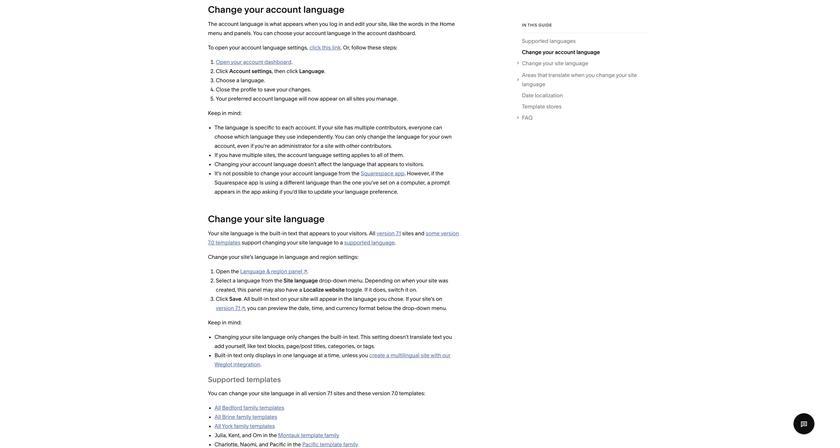 Task type: vqa. For each thing, say whether or not it's contained in the screenshot.
Setting inside "Changing your site language only changes the built-in text. This setting doesn't translate text you add yourself, like text blocks, page/post titles, categories, or tags."
yes



Task type: describe. For each thing, give the bounding box(es) containing it.
account up the menu
[[219, 21, 239, 27]]

template stores link
[[522, 102, 562, 113]]

language up format
[[353, 296, 377, 302]]

account down save
[[253, 95, 273, 102]]

you down or
[[359, 352, 368, 359]]

is up support
[[255, 230, 259, 237]]

sites,
[[264, 152, 277, 158]]

account up what at top
[[266, 4, 301, 15]]

2 horizontal spatial sites
[[402, 230, 414, 237]]

in inside changing your site language only changes the built-in text. this setting doesn't translate text you add yourself, like text blocks, page/post titles, categories, or tags.
[[343, 334, 348, 340]]

a right at
[[324, 352, 327, 359]]

preference.
[[370, 189, 398, 195]]

version inside some version 7.0 templates
[[441, 230, 459, 237]]

1 horizontal spatial region
[[321, 254, 337, 260]]

you up below
[[378, 296, 387, 302]]

the up prompt
[[436, 170, 444, 177]]

appears up support changing your site language to a supported language .
[[310, 230, 330, 237]]

2 vertical spatial if
[[280, 189, 283, 195]]

0 horizontal spatial version 7.1 link
[[216, 305, 245, 312]]

your inside changing your site language only changes the built-in text. this setting doesn't translate text you add yourself, like text blocks, page/post titles, categories, or tags.
[[240, 334, 251, 340]]

you inside the account language is what appears when you log in and edit your site, like the words in the home menu and panels. you can choose your account language in the account dashboard.
[[253, 30, 263, 36]]

currency
[[336, 305, 358, 312]]

1 vertical spatial if
[[432, 170, 434, 177]]

all left york
[[215, 423, 221, 430]]

drop- inside drop-down menu. depending on when your site was created, this panel may also have a
[[319, 277, 333, 284]]

a right the using
[[280, 179, 283, 186]]

2 vertical spatial you
[[208, 390, 217, 397]]

language up 'all bedford family templates all brine family templates all york family templates julia, kent, and om in the montauk template family'
[[271, 390, 294, 397]]

you right version 7.1
[[247, 305, 256, 312]]

open your account dashboard link
[[216, 59, 292, 65]]

click save . all built-in text on your site will appear in the language you chose. if your site's on
[[216, 296, 443, 302]]

0 horizontal spatial only
[[244, 352, 254, 359]]

1 horizontal spatial version 7.1 link
[[377, 230, 401, 237]]

affect
[[318, 161, 332, 168]]

toggle.
[[346, 287, 363, 293]]

can up bedford
[[219, 390, 228, 397]]

you've
[[363, 179, 379, 186]]

panels.
[[234, 30, 252, 36]]

2 mind: from the top
[[228, 319, 242, 326]]

will inside open your account dashboard . click account settings , then click language . choose a language. close the profile to save your changes. your preferred account language will now appear on all sites you manage.
[[299, 95, 307, 102]]

1 vertical spatial 7.1
[[235, 305, 240, 312]]

1 vertical spatial app
[[249, 179, 258, 186]]

0 horizontal spatial change your account language
[[208, 4, 345, 15]]

page/post
[[287, 343, 312, 350]]

site,
[[378, 21, 388, 27]]

the language is specific to each account. if your site has multiple contributors, everyone can choose which language they use independently. you can only change the language for your own account, even if you're an administrator for a site with other contributors. if you have multiple sites, the account language setting applies to all of them. changing your account language doesn't affect the language that appears to visitors.
[[215, 124, 452, 168]]

localize
[[304, 287, 324, 293]]

the down applies
[[352, 170, 360, 177]]

1 vertical spatial your
[[208, 230, 219, 237]]

when inside "areas that translate when you change your site language"
[[571, 72, 585, 79]]

site inside "areas that translate when you change your site language"
[[629, 72, 637, 79]]

to right possible
[[255, 170, 259, 177]]

sites inside open your account dashboard . click account settings , then click language . choose a language. close the profile to save your changes. your preferred account language will now appear on all sites you manage.
[[353, 95, 365, 102]]

unless
[[342, 352, 358, 359]]

1 horizontal spatial 7.1
[[328, 390, 333, 397]]

julia,
[[215, 432, 227, 439]]

templates down 'integration'
[[247, 376, 281, 384]]

this inside drop-down menu. depending on when your site was created, this panel may also have a
[[238, 287, 247, 293]]

account,
[[215, 143, 236, 149]]

with inside create a multilingual site with our weglot integration
[[431, 352, 441, 359]]

1 horizontal spatial site's
[[422, 296, 435, 302]]

your inside . however, if the squarespace app is using a different language than the one you've set on a computer, a prompt appears in the app asking if you'd like to update your language preference.
[[333, 189, 344, 195]]

all left bedford
[[215, 405, 221, 411]]

or,
[[343, 44, 350, 51]]

down inside drop-down menu. depending on when your site was created, this panel may also have a
[[333, 277, 347, 284]]

in inside . however, if the squarespace app is using a different language than the one you've set on a computer, a prompt appears in the app asking if you'd like to update your language preference.
[[236, 189, 241, 195]]

, inside open your account dashboard . click account settings , then click language . choose a language. close the profile to save your changes. your preferred account language will now appear on all sites you manage.
[[272, 68, 273, 74]]

can up the own
[[433, 124, 442, 131]]

the up currency
[[344, 296, 352, 302]]

date localization link
[[522, 91, 563, 102]]

everyone
[[409, 124, 432, 131]]

language down 'affect'
[[314, 170, 338, 177]]

own
[[441, 133, 452, 140]]

change up the using
[[261, 170, 279, 177]]

to down 'them.'
[[400, 161, 405, 168]]

can inside the account language is what appears when you log in and edit your site, like the words in the home menu and panels. you can choose your account language in the account dashboard.
[[264, 30, 273, 36]]

categories,
[[328, 343, 356, 350]]

text.
[[349, 334, 360, 340]]

language up update
[[306, 179, 329, 186]]

date,
[[298, 305, 311, 312]]

language down applies
[[342, 161, 366, 168]]

follow
[[352, 44, 366, 51]]

the up the changing
[[260, 230, 268, 237]]

0 horizontal spatial that
[[299, 230, 308, 237]]

which
[[234, 133, 249, 140]]

family right template
[[325, 432, 339, 439]]

language up &
[[255, 254, 278, 260]]

change your site language inside dropdown button
[[522, 60, 589, 67]]

site inside create a multilingual site with our weglot integration
[[421, 352, 430, 359]]

1 vertical spatial multiple
[[242, 152, 263, 158]]

the account language is what appears when you log in and edit your site, like the words in the home menu and panels. you can choose your account language in the account dashboard.
[[208, 21, 455, 36]]

language inside "areas that translate when you change your site language"
[[522, 81, 546, 88]]

not
[[223, 170, 231, 177]]

than
[[331, 179, 342, 186]]

all inside the language is specific to each account. if your site has multiple contributors, everyone can choose which language they use independently. you can only change the language for your own account, even if you're an administrator for a site with other contributors. if you have multiple sites, the account language setting applies to all of them. changing your account language doesn't affect the language that appears to visitors.
[[377, 152, 383, 158]]

all right save
[[244, 296, 250, 302]]

you inside the account language is what appears when you log in and edit your site, like the words in the home menu and panels. you can choose your account language in the account dashboard.
[[319, 21, 328, 27]]

localize website toggle. if it does, switch it on.
[[304, 287, 417, 293]]

squarespace inside . however, if the squarespace app is using a different language than the one you've set on a computer, a prompt appears in the app asking if you'd like to update your language preference.
[[215, 179, 247, 186]]

is inside . however, if the squarespace app is using a different language than the one you've set on a computer, a prompt appears in the app asking if you'd like to update your language preference.
[[260, 179, 264, 186]]

language inside open your account dashboard . click account settings , then click language . choose a language. close the profile to save your changes. your preferred account language will now appear on all sites you manage.
[[274, 95, 298, 102]]

2 vertical spatial app
[[251, 189, 261, 195]]

1 vertical spatial change your account language
[[522, 49, 600, 55]]

open for open your account dashboard . click account settings , then click language . choose a language. close the profile to save your changes. your preferred account language will now appear on all sites you manage.
[[216, 59, 230, 65]]

settings,
[[287, 44, 308, 51]]

click this link link
[[310, 44, 341, 51]]

appear inside open your account dashboard . click account settings , then click language . choose a language. close the profile to save your changes. your preferred account language will now appear on all sites you manage.
[[320, 95, 338, 102]]

this
[[361, 334, 371, 340]]

the inside 'all bedford family templates all brine family templates all york family templates julia, kent, and om in the montauk template family'
[[269, 432, 277, 439]]

to up settings:
[[334, 239, 339, 246]]

0 vertical spatial click
[[310, 44, 321, 51]]

have inside the language is specific to each account. if your site has multiple contributors, everyone can choose which language they use independently. you can only change the language for your own account, even if you're an administrator for a site with other contributors. if you have multiple sites, the account language setting applies to all of them. changing your account language doesn't affect the language that appears to visitors.
[[229, 152, 241, 158]]

using
[[265, 179, 279, 186]]

have inside drop-down menu. depending on when your site was created, this panel may also have a
[[286, 287, 298, 293]]

settings
[[252, 68, 272, 74]]

1 vertical spatial ,
[[245, 305, 246, 312]]

open the
[[216, 268, 240, 275]]

templates down all bedford family templates "link"
[[253, 414, 277, 420]]

can left preview
[[258, 305, 267, 312]]

translate inside changing your site language only changes the built-in text. this setting doesn't translate text you add yourself, like text blocks, page/post titles, categories, or tags.
[[410, 334, 432, 340]]

a inside drop-down menu. depending on when your site was created, this panel may also have a
[[299, 287, 302, 293]]

a inside the language is specific to each account. if your site has multiple contributors, everyone can choose which language they use independently. you can only change the language for your own account, even if you're an administrator for a site with other contributors. if you have multiple sites, the account language setting applies to all of them. changing your account language doesn't affect the language that appears to visitors.
[[321, 143, 324, 149]]

built- inside changing your site language only changes the built-in text. this setting doesn't translate text you add yourself, like text blocks, page/post titles, categories, or tags.
[[331, 334, 343, 340]]

specific
[[255, 124, 275, 131]]

the up select
[[231, 268, 239, 275]]

the right 'affect'
[[333, 161, 341, 168]]

all bedford family templates link
[[215, 405, 284, 411]]

0 horizontal spatial all
[[301, 390, 307, 397]]

language up which
[[225, 124, 249, 131]]

the down the edit
[[358, 30, 366, 36]]

. inside . however, if the squarespace app is using a different language than the one you've set on a computer, a prompt appears in the app asking if you'd like to update your language preference.
[[405, 170, 406, 177]]

language up the l
[[285, 254, 309, 260]]

1 vertical spatial one
[[283, 352, 292, 359]]

even
[[237, 143, 249, 149]]

the down contributors,
[[388, 133, 396, 140]]

a inside create a multilingual site with our weglot integration
[[387, 352, 390, 359]]

can down has
[[346, 133, 355, 140]]

language up log
[[304, 4, 345, 15]]

language & region panel link
[[240, 268, 307, 275]]

it's
[[215, 170, 222, 177]]

language down sites, at the top left
[[274, 161, 297, 168]]

language up your site language is the built-in text that appears to your visitors. all version 7.1 sites and
[[284, 214, 325, 225]]

account.
[[295, 124, 317, 131]]

all brine family templates link
[[215, 414, 277, 420]]

templates:
[[399, 390, 425, 397]]

support changing your site language to a supported language .
[[241, 239, 396, 246]]

the down 'chose.' on the left of the page
[[393, 305, 401, 312]]

1 keep from the top
[[208, 110, 221, 116]]

at
[[318, 352, 323, 359]]

template stores
[[522, 103, 562, 110]]

steps:
[[383, 44, 398, 51]]

on down was
[[436, 296, 443, 302]]

change your site's language in language and region settings:
[[208, 254, 359, 260]]

does,
[[373, 287, 387, 293]]

1 vertical spatial built-
[[251, 296, 264, 302]]

account up click this link "link"
[[306, 30, 326, 36]]

account down administrator
[[287, 152, 307, 158]]

1 horizontal spatial built-
[[270, 230, 283, 237]]

now
[[308, 95, 319, 102]]

0 vertical spatial squarespace
[[361, 170, 394, 177]]

1 horizontal spatial will
[[310, 296, 318, 302]]

the right than
[[343, 179, 351, 186]]

choose inside the account language is what appears when you log in and edit your site, like the words in the home menu and panels. you can choose your account language in the account dashboard.
[[274, 30, 293, 36]]

a right set
[[397, 179, 400, 186]]

open your account dashboard . click account settings , then click language . choose a language. close the profile to save your changes. your preferred account language will now appear on all sites you manage.
[[216, 59, 398, 102]]

is inside the account language is what appears when you log in and edit your site, like the words in the home menu and panels. you can choose your account language in the account dashboard.
[[265, 21, 269, 27]]

settings:
[[338, 254, 359, 260]]

0 horizontal spatial for
[[313, 143, 319, 149]]

faq link
[[522, 113, 647, 122]]

language up "areas that translate when you change your site language"
[[565, 60, 589, 67]]

open for open the
[[216, 268, 230, 275]]

account up open your account dashboard link
[[241, 44, 262, 51]]

family up all york family templates link
[[237, 414, 251, 420]]

language up 'affect'
[[309, 152, 332, 158]]

1 vertical spatial region
[[271, 268, 287, 275]]

2 keep from the top
[[208, 319, 221, 326]]

all york family templates link
[[215, 423, 275, 430]]

language down open the
[[237, 277, 260, 284]]

montauk
[[278, 432, 300, 439]]

&
[[267, 268, 270, 275]]

family down all brine family templates 'link'
[[234, 423, 249, 430]]

supported for supported templates
[[208, 376, 245, 384]]

yourself,
[[226, 343, 246, 350]]

words
[[408, 21, 424, 27]]

faq
[[522, 115, 533, 121]]

you inside the language is specific to each account. if your site has multiple contributors, everyone can choose which language they use independently. you can only change the language for your own account, even if you're an administrator for a site with other contributors. if you have multiple sites, the account language setting applies to all of them. changing your account language doesn't affect the language that appears to visitors.
[[335, 133, 344, 140]]

a left prompt
[[427, 179, 430, 186]]

add
[[215, 343, 224, 350]]

if up independently.
[[318, 124, 321, 131]]

1 vertical spatial drop-
[[403, 305, 417, 312]]

0 horizontal spatial site's
[[241, 254, 254, 260]]

1 horizontal spatial down
[[417, 305, 431, 312]]

if right toggle.
[[365, 287, 368, 293]]

select a language from the site l anguage
[[216, 277, 318, 284]]

applies
[[351, 152, 370, 158]]

1 horizontal spatial panel
[[289, 268, 303, 275]]

templates up all brine family templates 'link'
[[260, 405, 284, 411]]

on inside . however, if the squarespace app is using a different language than the one you've set on a computer, a prompt appears in the app asking if you'd like to update your language preference.
[[389, 179, 395, 186]]

0 horizontal spatial visitors.
[[349, 230, 368, 237]]

however,
[[407, 170, 430, 177]]

the up dashboard.
[[399, 21, 407, 27]]

language up support
[[231, 230, 254, 237]]

language down log
[[327, 30, 351, 36]]

the up also
[[275, 277, 283, 284]]

the for the language is specific to each account. if your site has multiple contributors, everyone can choose which language they use independently. you can only change the language for your own account, even if you're an administrator for a site with other contributors. if you have multiple sites, the account language setting applies to all of them. changing your account language doesn't affect the language that appears to visitors.
[[215, 124, 224, 131]]

family up all brine family templates 'link'
[[244, 405, 258, 411]]

appears inside . however, if the squarespace app is using a different language than the one you've set on a computer, a prompt appears in the app asking if you'd like to update your language preference.
[[215, 189, 235, 195]]

save
[[229, 296, 242, 302]]

built-
[[215, 352, 228, 359]]

language.
[[241, 77, 265, 84]]

changes
[[299, 334, 320, 340]]

the right sites, at the top left
[[278, 152, 286, 158]]

some
[[426, 230, 440, 237]]

2 it from the left
[[406, 287, 409, 293]]

other
[[347, 143, 360, 149]]

7.0 inside some version 7.0 templates
[[208, 239, 214, 246]]

your inside "areas that translate when you change your site language"
[[616, 72, 627, 79]]

2 horizontal spatial this
[[528, 23, 538, 28]]

home
[[440, 21, 455, 27]]

account down sites, at the top left
[[252, 161, 272, 168]]

choose
[[216, 77, 235, 84]]

language up dashboard
[[263, 44, 286, 51]]

that inside the language is specific to each account. if your site has multiple contributors, everyone can choose which language they use independently. you can only change the language for your own account, even if you're an administrator for a site with other contributors. if you have multiple sites, the account language setting applies to all of them. changing your account language doesn't affect the language that appears to visitors.
[[367, 161, 377, 168]]

what
[[270, 21, 282, 27]]

squarespace app link
[[361, 170, 405, 177]]

template
[[301, 432, 323, 439]]

you inside the language is specific to each account. if your site has multiple contributors, everyone can choose which language they use independently. you can only change the language for your own account, even if you're an administrator for a site with other contributors. if you have multiple sites, the account language setting applies to all of them. changing your account language doesn't affect the language that appears to visitors.
[[219, 152, 228, 158]]

account down 'site,'
[[367, 30, 387, 36]]

change down supported templates
[[229, 390, 248, 397]]

the for the account language is what appears when you log in and edit your site, like the words in the home menu and panels. you can choose your account language in the account dashboard.
[[208, 21, 217, 27]]

0 vertical spatial for
[[421, 133, 428, 140]]

account
[[229, 68, 251, 74]]

account down languages
[[555, 49, 576, 55]]

language down you've
[[345, 189, 369, 195]]

to up they
[[276, 124, 281, 131]]

changing
[[263, 239, 286, 246]]



Task type: locate. For each thing, give the bounding box(es) containing it.
1 vertical spatial appear
[[320, 296, 337, 302]]

is inside the language is specific to each account. if your site has multiple contributors, everyone can choose which language they use independently. you can only change the language for your own account, even if you're an administrator for a site with other contributors. if you have multiple sites, the account language setting applies to all of them. changing your account language doesn't affect the language that appears to visitors.
[[250, 124, 254, 131]]

1 vertical spatial setting
[[372, 334, 389, 340]]

a down independently.
[[321, 143, 324, 149]]

with inside the language is specific to each account. if your site has multiple contributors, everyone can choose which language they use independently. you can only change the language for your own account, even if you're an administrator for a site with other contributors. if you have multiple sites, the account language setting applies to all of them. changing your account language doesn't affect the language that appears to visitors.
[[335, 143, 345, 149]]

change your site language button
[[515, 59, 647, 68]]

2 horizontal spatial like
[[390, 21, 398, 27]]

on right now
[[339, 95, 345, 102]]

2 vertical spatial this
[[238, 287, 247, 293]]

the down possible
[[242, 189, 250, 195]]

only inside changing your site language only changes the built-in text. this setting doesn't translate text you add yourself, like text blocks, page/post titles, categories, or tags.
[[287, 334, 297, 340]]

1 vertical spatial for
[[313, 143, 319, 149]]

displays
[[255, 352, 276, 359]]

when inside drop-down menu. depending on when your site was created, this panel may also have a
[[402, 277, 415, 284]]

templates inside some version 7.0 templates
[[216, 239, 241, 246]]

your inside open your account dashboard . click account settings , then click language . choose a language. close the profile to save your changes. your preferred account language will now appear on all sites you manage.
[[216, 95, 227, 102]]

one inside . however, if the squarespace app is using a different language than the one you've set on a computer, a prompt appears in the app asking if you'd like to update your language preference.
[[352, 179, 362, 186]]

to inside open your account dashboard . click account settings , then click language . choose a language. close the profile to save your changes. your preferred account language will now appear on all sites you manage.
[[258, 86, 263, 93]]

one
[[352, 179, 362, 186], [283, 352, 292, 359]]

1 vertical spatial will
[[310, 296, 318, 302]]

1 vertical spatial change your site language
[[208, 214, 325, 225]]

on.
[[410, 287, 417, 293]]

all up supported language link
[[369, 230, 376, 237]]

you inside "areas that translate when you change your site language"
[[586, 72, 595, 79]]

change your site language up the changing
[[208, 214, 325, 225]]

date
[[522, 92, 534, 99]]

to down contributors.
[[371, 152, 376, 158]]

language up panels.
[[240, 21, 263, 27]]

if up prompt
[[432, 170, 434, 177]]

supported languages
[[522, 38, 576, 44]]

change inside "areas that translate when you change your site language"
[[596, 72, 615, 79]]

the inside the language is specific to each account. if your site has multiple contributors, everyone can choose which language they use independently. you can only change the language for your own account, even if you're an administrator for a site with other contributors. if you have multiple sites, the account language setting applies to all of them. changing your account language doesn't affect the language that appears to visitors.
[[215, 124, 224, 131]]

on inside open your account dashboard . click account settings , then click language . choose a language. close the profile to save your changes. your preferred account language will now appear on all sites you manage.
[[339, 95, 345, 102]]

2 horizontal spatial only
[[356, 133, 366, 140]]

contributors,
[[376, 124, 408, 131]]

language down your site language is the built-in text that appears to your visitors. all version 7.1 sites and
[[309, 239, 333, 246]]

areas
[[522, 72, 537, 79]]

panel inside drop-down menu. depending on when your site was created, this panel may also have a
[[248, 287, 262, 293]]

1 horizontal spatial multiple
[[355, 124, 375, 131]]

prompt
[[432, 179, 450, 186]]

your inside drop-down menu. depending on when your site was created, this panel may also have a
[[417, 277, 427, 284]]

in
[[339, 21, 343, 27], [425, 21, 429, 27], [352, 30, 356, 36], [222, 110, 227, 116], [236, 189, 241, 195], [283, 230, 287, 237], [279, 254, 284, 260], [264, 296, 269, 302], [339, 296, 343, 302], [222, 319, 227, 326], [343, 334, 348, 340], [228, 352, 232, 359], [277, 352, 282, 359], [296, 390, 300, 397], [263, 432, 268, 439]]

you down "change your site language" link
[[586, 72, 595, 79]]

these for steps:
[[368, 44, 382, 51]]

areas that translate when you change your site language button
[[515, 71, 647, 89]]

that up "squarespace app" link
[[367, 161, 377, 168]]

0 vertical spatial supported
[[522, 38, 549, 44]]

2 changing from the top
[[215, 334, 239, 340]]

a
[[237, 77, 240, 84], [321, 143, 324, 149], [280, 179, 283, 186], [397, 179, 400, 186], [427, 179, 430, 186], [340, 239, 343, 246], [233, 277, 236, 284], [299, 287, 302, 293], [324, 352, 327, 359], [387, 352, 390, 359]]

7.1
[[396, 230, 401, 237], [235, 305, 240, 312], [328, 390, 333, 397]]

you can change your site language in all version 7.1 sites and these version 7.0 templates:
[[208, 390, 425, 397]]

1 vertical spatial keep in mind:
[[208, 319, 242, 326]]

1 horizontal spatial this
[[322, 44, 331, 51]]

0 vertical spatial visitors.
[[406, 161, 424, 168]]

it left does,
[[369, 287, 372, 293]]

changes.
[[289, 86, 311, 93]]

you right independently.
[[335, 133, 344, 140]]

2 vertical spatial built-
[[331, 334, 343, 340]]

down down on.
[[417, 305, 431, 312]]

to inside . however, if the squarespace app is using a different language than the one you've set on a computer, a prompt appears in the app asking if you'd like to update your language preference.
[[308, 189, 313, 195]]

appears
[[283, 21, 303, 27], [378, 161, 398, 168], [215, 189, 235, 195], [310, 230, 330, 237]]

keep down close
[[208, 110, 221, 116]]

and inside 'all bedford family templates all brine family templates all york family templates julia, kent, and om in the montauk template family'
[[242, 432, 252, 439]]

1 open from the top
[[216, 59, 230, 65]]

like right yourself, at the left bottom of page
[[248, 343, 256, 350]]

0 vertical spatial open
[[216, 59, 230, 65]]

set
[[380, 179, 388, 186]]

and
[[345, 21, 354, 27], [224, 30, 233, 36], [415, 230, 425, 237], [310, 254, 319, 260], [326, 305, 335, 312], [347, 390, 356, 397], [242, 432, 252, 439]]

some version 7.0 templates
[[208, 230, 459, 246]]

support
[[242, 239, 261, 246]]

0 vertical spatial menu.
[[348, 277, 364, 284]]

0 vertical spatial ,
[[272, 68, 273, 74]]

0 horizontal spatial setting
[[333, 152, 350, 158]]

appears inside the account language is what appears when you log in and edit your site, like the words in the home menu and panels. you can choose your account language in the account dashboard.
[[283, 21, 303, 27]]

change your site language link
[[522, 59, 647, 68]]

will down localize
[[310, 296, 318, 302]]

translate up multilingual
[[410, 334, 432, 340]]

asking
[[262, 189, 278, 195]]

choose inside the language is specific to each account. if your site has multiple contributors, everyone can choose which language they use independently. you can only change the language for your own account, even if you're an administrator for a site with other contributors. if you have multiple sites, the account language setting applies to all of them. changing your account language doesn't affect the language that appears to visitors.
[[215, 133, 233, 140]]

1 vertical spatial like
[[298, 189, 307, 195]]

0 vertical spatial choose
[[274, 30, 293, 36]]

changing your site language only changes the built-in text. this setting doesn't translate text you add yourself, like text blocks, page/post titles, categories, or tags.
[[215, 334, 452, 350]]

doesn't up multilingual
[[390, 334, 409, 340]]

if right even
[[251, 143, 254, 149]]

region right &
[[271, 268, 287, 275]]

like right 'site,'
[[390, 21, 398, 27]]

supported for supported languages
[[522, 38, 549, 44]]

a left supported
[[340, 239, 343, 246]]

0 vertical spatial all
[[347, 95, 352, 102]]

1 horizontal spatial from
[[339, 170, 350, 177]]

if down account,
[[215, 152, 218, 158]]

setting inside changing your site language only changes the built-in text. this setting doesn't translate text you add yourself, like text blocks, page/post titles, categories, or tags.
[[372, 334, 389, 340]]

0 horizontal spatial built-
[[251, 296, 264, 302]]

0 vertical spatial doesn't
[[298, 161, 317, 168]]

that inside "areas that translate when you change your site language"
[[538, 72, 547, 79]]

1 horizontal spatial it
[[406, 287, 409, 293]]

1 horizontal spatial when
[[402, 277, 415, 284]]

create
[[370, 352, 385, 359]]

0 vertical spatial from
[[339, 170, 350, 177]]

1 horizontal spatial if
[[280, 189, 283, 195]]

language up "change your site language" link
[[577, 49, 600, 55]]

you'd
[[284, 189, 297, 195]]

1 horizontal spatial ,
[[272, 68, 273, 74]]

0 vertical spatial changing
[[215, 161, 239, 168]]

1 horizontal spatial change your site language
[[522, 60, 589, 67]]

when up on.
[[402, 277, 415, 284]]

keep down version 7.1
[[208, 319, 221, 326]]

then
[[274, 68, 286, 74]]

templates
[[216, 239, 241, 246], [247, 376, 281, 384], [260, 405, 284, 411], [253, 414, 277, 420], [250, 423, 275, 430]]

0 horizontal spatial menu.
[[348, 277, 364, 284]]

0 horizontal spatial time,
[[312, 305, 324, 312]]

language down the areas at top
[[522, 81, 546, 88]]

log
[[330, 21, 338, 27]]

all bedford family templates all brine family templates all york family templates julia, kent, and om in the montauk template family
[[215, 405, 339, 439]]

1 keep in mind: from the top
[[208, 110, 242, 116]]

the left date,
[[289, 305, 297, 312]]

this left link
[[322, 44, 331, 51]]

1 vertical spatial supported
[[208, 376, 245, 384]]

languages
[[550, 38, 576, 44]]

0 horizontal spatial from
[[262, 277, 273, 284]]

the inside open your account dashboard . click account settings , then click language . choose a language. close the profile to save your changes. your preferred account language will now appear on all sites you manage.
[[231, 86, 239, 93]]

1 vertical spatial down
[[417, 305, 431, 312]]

you inside open your account dashboard . click account settings , then click language . choose a language. close the profile to save your changes. your preferred account language will now appear on all sites you manage.
[[366, 95, 375, 102]]

0 vertical spatial when
[[305, 21, 318, 27]]

0 vertical spatial will
[[299, 95, 307, 102]]

, you can preview the date, time, and currency format below the drop-down menu.
[[245, 305, 447, 312]]

change your account language up what at top
[[208, 4, 345, 15]]

like inside the account language is what appears when you log in and edit your site, like the words in the home menu and panels. you can choose your account language in the account dashboard.
[[390, 21, 398, 27]]

change inside dropdown button
[[522, 60, 542, 67]]

language right supported
[[372, 239, 395, 246]]

1 horizontal spatial choose
[[274, 30, 293, 36]]

panel left may
[[248, 287, 262, 293]]

on up switch
[[394, 277, 401, 284]]

0 vertical spatial setting
[[333, 152, 350, 158]]

is left the using
[[260, 179, 264, 186]]

site inside changing your site language only changes the built-in text. this setting doesn't translate text you add yourself, like text blocks, page/post titles, categories, or tags.
[[252, 334, 261, 340]]

0 vertical spatial this
[[528, 23, 538, 28]]

app left asking
[[251, 189, 261, 195]]

2 click from the top
[[216, 296, 228, 302]]

language inside open your account dashboard . click account settings , then click language . choose a language. close the profile to save your changes. your preferred account language will now appear on all sites you manage.
[[299, 68, 324, 74]]

you're
[[255, 143, 270, 149]]

if right 'chose.' on the left of the page
[[406, 296, 409, 302]]

save
[[264, 86, 276, 93]]

appears inside the language is specific to each account. if your site has multiple contributors, everyone can choose which language they use independently. you can only change the language for your own account, even if you're an administrator for a site with other contributors. if you have multiple sites, the account language setting applies to all of them. changing your account language doesn't affect the language that appears to visitors.
[[378, 161, 398, 168]]

the inside the account language is what appears when you log in and edit your site, like the words in the home menu and panels. you can choose your account language in the account dashboard.
[[208, 21, 217, 27]]

when inside the account language is what appears when you log in and edit your site, like the words in the home menu and panels. you can choose your account language in the account dashboard.
[[305, 21, 318, 27]]

these for version
[[357, 390, 371, 397]]

blocks,
[[268, 343, 285, 350]]

0 vertical spatial 7.1
[[396, 230, 401, 237]]

0 vertical spatial built-
[[270, 230, 283, 237]]

2 open from the top
[[216, 268, 230, 275]]

different
[[284, 179, 305, 186]]

language & region panel
[[240, 268, 303, 275]]

2 vertical spatial when
[[402, 277, 415, 284]]

drop-down menu. depending on when your site was created, this panel may also have a
[[216, 277, 449, 293]]

0 horizontal spatial with
[[335, 143, 345, 149]]

0 vertical spatial version 7.1 link
[[377, 230, 401, 237]]

0 vertical spatial that
[[538, 72, 547, 79]]

supported down 'weglot'
[[208, 376, 245, 384]]

like inside changing your site language only changes the built-in text. this setting doesn't translate text you add yourself, like text blocks, page/post titles, categories, or tags.
[[248, 343, 256, 350]]

1 horizontal spatial like
[[298, 189, 307, 195]]

time, right date,
[[312, 305, 324, 312]]

all inside open your account dashboard . click account settings , then click language . choose a language. close the profile to save your changes. your preferred account language will now appear on all sites you manage.
[[347, 95, 352, 102]]

click down created,
[[216, 296, 228, 302]]

1 vertical spatial site's
[[422, 296, 435, 302]]

changing up add
[[215, 334, 239, 340]]

you inside changing your site language only changes the built-in text. this setting doesn't translate text you add yourself, like text blocks, page/post titles, categories, or tags.
[[443, 334, 452, 340]]

supported
[[344, 239, 370, 246]]

account up the different
[[293, 170, 313, 177]]

0 vertical spatial the
[[208, 21, 217, 27]]

0 horizontal spatial choose
[[215, 133, 233, 140]]

visitors. inside the language is specific to each account. if your site has multiple contributors, everyone can choose which language they use independently. you can only change the language for your own account, even if you're an administrator for a site with other contributors. if you have multiple sites, the account language setting applies to all of them. changing your account language doesn't affect the language that appears to visitors.
[[406, 161, 424, 168]]

0 vertical spatial region
[[321, 254, 337, 260]]

click inside open your account dashboard . click account settings , then click language . choose a language. close the profile to save your changes. your preferred account language will now appear on all sites you manage.
[[216, 68, 228, 74]]

language inside changing your site language only changes the built-in text. this setting doesn't translate text you add yourself, like text blocks, page/post titles, categories, or tags.
[[262, 334, 286, 340]]

the up the menu
[[208, 21, 217, 27]]

changing inside the language is specific to each account. if your site has multiple contributors, everyone can choose which language they use independently. you can only change the language for your own account, even if you're an administrator for a site with other contributors. if you have multiple sites, the account language setting applies to all of them. changing your account language doesn't affect the language that appears to visitors.
[[215, 161, 239, 168]]

from up may
[[262, 277, 273, 284]]

profile
[[241, 86, 257, 93]]

will
[[299, 95, 307, 102], [310, 296, 318, 302]]

setting down other
[[333, 152, 350, 158]]

you
[[319, 21, 328, 27], [586, 72, 595, 79], [366, 95, 375, 102], [219, 152, 228, 158], [378, 296, 387, 302], [247, 305, 256, 312], [443, 334, 452, 340], [359, 352, 368, 359]]

website
[[325, 287, 345, 293]]

version 7.1 link
[[377, 230, 401, 237], [216, 305, 245, 312]]

1 vertical spatial sites
[[402, 230, 414, 237]]

to up support changing your site language to a supported language .
[[331, 230, 336, 237]]

0 vertical spatial keep in mind:
[[208, 110, 242, 116]]

1 vertical spatial 7.0
[[392, 390, 398, 397]]

independently.
[[297, 133, 334, 140]]

down up website
[[333, 277, 347, 284]]

1 vertical spatial panel
[[248, 287, 262, 293]]

templates up om
[[250, 423, 275, 430]]

it
[[369, 287, 372, 293], [406, 287, 409, 293]]

update
[[314, 189, 332, 195]]

dashboard.
[[388, 30, 417, 36]]

also
[[275, 287, 285, 293]]

dashboard
[[265, 59, 292, 65]]

1 vertical spatial menu.
[[432, 305, 447, 312]]

all left brine
[[215, 414, 221, 420]]

doesn't inside the language is specific to each account. if your site has multiple contributors, everyone can choose which language they use independently. you can only change the language for your own account, even if you're an administrator for a site with other contributors. if you have multiple sites, the account language setting applies to all of them. changing your account language doesn't affect the language that appears to visitors.
[[298, 161, 317, 168]]

sites
[[353, 95, 365, 102], [402, 230, 414, 237], [334, 390, 345, 397]]

menu. inside drop-down menu. depending on when your site was created, this panel may also have a
[[348, 277, 364, 284]]

changing inside changing your site language only changes the built-in text. this setting doesn't translate text you add yourself, like text blocks, page/post titles, categories, or tags.
[[215, 334, 239, 340]]

have
[[229, 152, 241, 158], [286, 287, 298, 293]]

0 horizontal spatial squarespace
[[215, 179, 247, 186]]

0 vertical spatial change your account language
[[208, 4, 345, 15]]

0 horizontal spatial sites
[[334, 390, 345, 397]]

0 horizontal spatial panel
[[248, 287, 262, 293]]

1 changing from the top
[[215, 161, 239, 168]]

in inside 'all bedford family templates all brine family templates all york family templates julia, kent, and om in the montauk template family'
[[263, 432, 268, 439]]

built- up the changing
[[270, 230, 283, 237]]

with
[[335, 143, 345, 149], [431, 352, 441, 359]]

is left what at top
[[265, 21, 269, 27]]

doesn't inside changing your site language only changes the built-in text. this setting doesn't translate text you add yourself, like text blocks, page/post titles, categories, or tags.
[[390, 334, 409, 340]]

1 it from the left
[[369, 287, 372, 293]]

0 horizontal spatial change your site language
[[208, 214, 325, 225]]

when left log
[[305, 21, 318, 27]]

can down what at top
[[264, 30, 273, 36]]

supported
[[522, 38, 549, 44], [208, 376, 245, 384]]

2 vertical spatial that
[[299, 230, 308, 237]]

0 horizontal spatial ,
[[245, 305, 246, 312]]

areas that translate when you change your site language link
[[522, 71, 647, 89]]

to left save
[[258, 86, 263, 93]]

you left the manage.
[[366, 95, 375, 102]]

faq button
[[515, 113, 647, 122]]

to open your account language settings, click this link . or, follow these steps:
[[208, 44, 398, 51]]

open
[[215, 44, 228, 51]]

click right settings,
[[310, 44, 321, 51]]

manage.
[[376, 95, 398, 102]]

created,
[[216, 287, 236, 293]]

account up settings
[[243, 59, 263, 65]]

2 horizontal spatial when
[[571, 72, 585, 79]]

2 vertical spatial 7.1
[[328, 390, 333, 397]]

site's right 'chose.' on the left of the page
[[422, 296, 435, 302]]

0 vertical spatial app
[[395, 170, 405, 177]]

account
[[266, 4, 301, 15], [219, 21, 239, 27], [306, 30, 326, 36], [367, 30, 387, 36], [241, 44, 262, 51], [555, 49, 576, 55], [243, 59, 263, 65], [253, 95, 273, 102], [287, 152, 307, 158], [252, 161, 272, 168], [293, 170, 313, 177]]

click inside open your account dashboard . click account settings , then click language . choose a language. close the profile to save your changes. your preferred account language will now appear on all sites you manage.
[[287, 68, 298, 74]]

supported down in this guide
[[522, 38, 549, 44]]

. however, if the squarespace app is using a different language than the one you've set on a computer, a prompt appears in the app asking if you'd like to update your language preference.
[[215, 170, 450, 195]]

1 horizontal spatial time,
[[328, 352, 341, 359]]

1 vertical spatial from
[[262, 277, 273, 284]]

appears down of
[[378, 161, 398, 168]]

multiple right has
[[355, 124, 375, 131]]

to
[[258, 86, 263, 93], [276, 124, 281, 131], [371, 152, 376, 158], [400, 161, 405, 168], [255, 170, 259, 177], [308, 189, 313, 195], [331, 230, 336, 237], [334, 239, 339, 246]]

change up contributors.
[[368, 133, 386, 140]]

like inside . however, if the squarespace app is using a different language than the one you've set on a computer, a prompt appears in the app asking if you'd like to update your language preference.
[[298, 189, 307, 195]]

, right version 7.1
[[245, 305, 246, 312]]

change inside the language is specific to each account. if your site has multiple contributors, everyone can choose which language they use independently. you can only change the language for your own account, even if you're an administrator for a site with other contributors. if you have multiple sites, the account language setting applies to all of them. changing your account language doesn't affect the language that appears to visitors.
[[368, 133, 386, 140]]

has
[[345, 124, 353, 131]]

stores
[[547, 103, 562, 110]]

version 7.1
[[216, 305, 240, 312]]

setting inside the language is specific to each account. if your site has multiple contributors, everyone can choose which language they use independently. you can only change the language for your own account, even if you're an administrator for a site with other contributors. if you have multiple sites, the account language setting applies to all of them. changing your account language doesn't affect the language that appears to visitors.
[[333, 152, 350, 158]]

open inside open your account dashboard . click account settings , then click language . choose a language. close the profile to save your changes. your preferred account language will now appear on all sites you manage.
[[216, 59, 230, 65]]

on inside drop-down menu. depending on when your site was created, this panel may also have a
[[394, 277, 401, 284]]

2 vertical spatial like
[[248, 343, 256, 350]]

1 vertical spatial the
[[215, 124, 224, 131]]

1 horizontal spatial change your account language
[[522, 49, 600, 55]]

anguage
[[296, 277, 318, 284]]

only inside the language is specific to each account. if your site has multiple contributors, everyone can choose which language they use independently. you can only change the language for your own account, even if you're an administrator for a site with other contributors. if you have multiple sites, the account language setting applies to all of them. changing your account language doesn't affect the language that appears to visitors.
[[356, 133, 366, 140]]

close
[[216, 86, 230, 93]]

multiple down even
[[242, 152, 263, 158]]

choose down what at top
[[274, 30, 293, 36]]

some version 7.0 templates link
[[208, 230, 459, 246]]

1 horizontal spatial supported
[[522, 38, 549, 44]]

appear down website
[[320, 296, 337, 302]]

create a multilingual site with our weglot integration
[[215, 352, 451, 368]]

0 vertical spatial you
[[253, 30, 263, 36]]

language down page/post
[[294, 352, 317, 359]]

on down also
[[281, 296, 287, 302]]

site inside drop-down menu. depending on when your site was created, this panel may also have a
[[429, 277, 438, 284]]

language up you're
[[250, 133, 274, 140]]

1 horizontal spatial visitors.
[[406, 161, 424, 168]]

you left log
[[319, 21, 328, 27]]

0 horizontal spatial click
[[287, 68, 298, 74]]

1 horizontal spatial squarespace
[[361, 170, 394, 177]]

a inside open your account dashboard . click account settings , then click language . choose a language. close the profile to save your changes. your preferred account language will now appear on all sites you manage.
[[237, 77, 240, 84]]

2 keep in mind: from the top
[[208, 319, 242, 326]]

the inside changing your site language only changes the built-in text. this setting doesn't translate text you add yourself, like text blocks, page/post titles, categories, or tags.
[[321, 334, 329, 340]]

0 horizontal spatial language
[[240, 268, 265, 275]]

you right panels.
[[253, 30, 263, 36]]

a right select
[[233, 277, 236, 284]]

them.
[[390, 152, 404, 158]]

language down everyone
[[397, 133, 420, 140]]

1 vertical spatial open
[[216, 268, 230, 275]]

0 vertical spatial keep
[[208, 110, 221, 116]]

1 vertical spatial doesn't
[[390, 334, 409, 340]]

0 vertical spatial change your site language
[[522, 60, 589, 67]]

localization
[[535, 92, 563, 99]]

2 horizontal spatial if
[[432, 170, 434, 177]]

depending
[[365, 277, 393, 284]]

the left the home in the top of the page
[[431, 21, 439, 27]]

is left specific
[[250, 124, 254, 131]]

supported language link
[[344, 239, 395, 246]]

click
[[310, 44, 321, 51], [287, 68, 298, 74]]

1 vertical spatial have
[[286, 287, 298, 293]]

1 vertical spatial translate
[[410, 334, 432, 340]]

2 horizontal spatial all
[[377, 152, 383, 158]]

each
[[282, 124, 294, 131]]

all
[[347, 95, 352, 102], [377, 152, 383, 158], [301, 390, 307, 397]]

built-
[[270, 230, 283, 237], [251, 296, 264, 302], [331, 334, 343, 340]]

1 horizontal spatial all
[[347, 95, 352, 102]]

om
[[253, 432, 262, 439]]

1 mind: from the top
[[228, 110, 242, 116]]

0 vertical spatial these
[[368, 44, 382, 51]]

1 vertical spatial only
[[287, 334, 297, 340]]

0 horizontal spatial you
[[208, 390, 217, 397]]

0 horizontal spatial have
[[229, 152, 241, 158]]

translate inside "areas that translate when you change your site language"
[[549, 72, 570, 79]]

0 horizontal spatial doesn't
[[298, 161, 317, 168]]

switch
[[388, 287, 404, 293]]

1 click from the top
[[216, 68, 228, 74]]

supported languages link
[[522, 36, 576, 48]]

1 vertical spatial when
[[571, 72, 585, 79]]

have down the l
[[286, 287, 298, 293]]

edit
[[355, 21, 365, 27]]

0 vertical spatial appear
[[320, 95, 338, 102]]

l
[[295, 277, 296, 284]]

your
[[216, 95, 227, 102], [208, 230, 219, 237]]

if inside the language is specific to each account. if your site has multiple contributors, everyone can choose which language they use independently. you can only change the language for your own account, even if you're an administrator for a site with other contributors. if you have multiple sites, the account language setting applies to all of them. changing your account language doesn't affect the language that appears to visitors.
[[251, 143, 254, 149]]

down
[[333, 277, 347, 284], [417, 305, 431, 312]]

computer,
[[401, 179, 426, 186]]

you
[[253, 30, 263, 36], [335, 133, 344, 140], [208, 390, 217, 397]]

0 horizontal spatial like
[[248, 343, 256, 350]]



